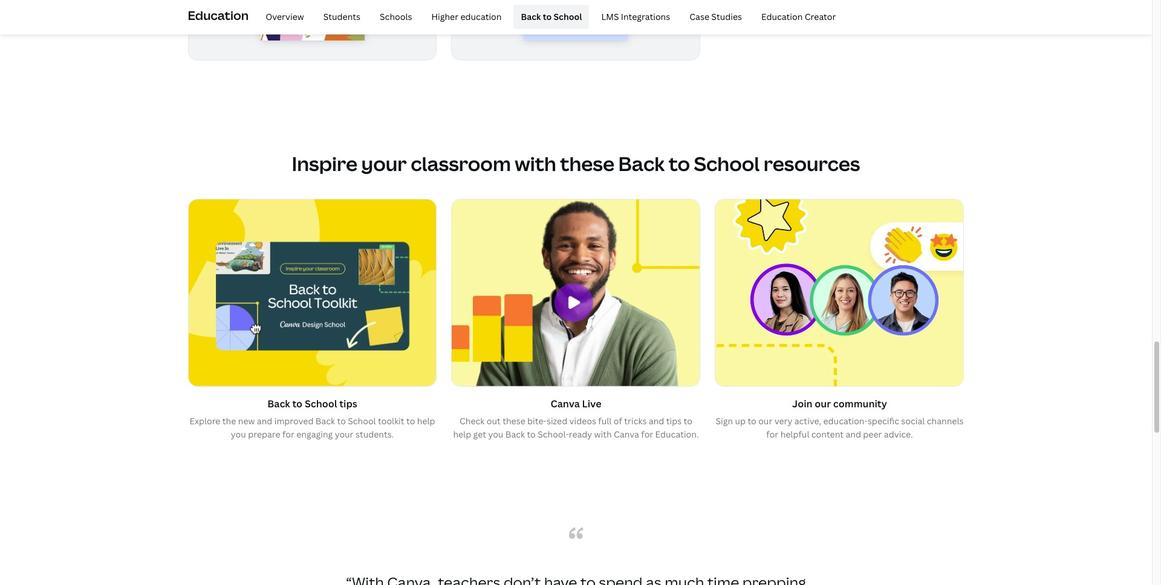 Task type: vqa. For each thing, say whether or not it's contained in the screenshot.
bottom Team 1 Image
no



Task type: locate. For each thing, give the bounding box(es) containing it.
1 vertical spatial canva
[[614, 429, 640, 441]]

menu bar
[[254, 5, 844, 29]]

0 horizontal spatial help
[[417, 416, 435, 427]]

0 horizontal spatial tips
[[340, 398, 358, 411]]

students link
[[316, 5, 368, 29]]

our
[[815, 398, 832, 411], [759, 416, 773, 427]]

canva down of
[[614, 429, 640, 441]]

2 for from the left
[[642, 429, 654, 441]]

1 vertical spatial help
[[453, 429, 472, 441]]

inspire your classroom with these back to school resources
[[292, 151, 861, 177]]

our left very
[[759, 416, 773, 427]]

for down very
[[767, 429, 779, 441]]

live
[[582, 398, 602, 411]]

and inside 'sign up to our very active, education-specific social channels for helpful content and peer advice.'
[[846, 429, 862, 441]]

overview link
[[259, 5, 311, 29]]

2 you from the left
[[489, 429, 504, 441]]

these
[[561, 151, 615, 177], [503, 416, 526, 427]]

0 horizontal spatial education
[[188, 7, 249, 23]]

case studies link
[[683, 5, 750, 29]]

our inside 'sign up to our very active, education-specific social channels for helpful content and peer advice.'
[[759, 416, 773, 427]]

lms integrations link
[[595, 5, 678, 29]]

specific
[[868, 416, 900, 427]]

1 vertical spatial our
[[759, 416, 773, 427]]

the
[[223, 416, 236, 427]]

full
[[599, 416, 612, 427]]

resources
[[764, 151, 861, 177]]

0 horizontal spatial canva
[[551, 398, 580, 411]]

tricks
[[625, 416, 647, 427]]

school inside the explore the new and improved back to school toolkit to help you prepare  for engaging your students.
[[348, 416, 376, 427]]

of
[[614, 416, 623, 427]]

education inside "link"
[[762, 11, 803, 22]]

0 horizontal spatial your
[[335, 429, 354, 441]]

0 horizontal spatial you
[[231, 429, 246, 441]]

join
[[793, 398, 813, 411]]

to
[[543, 11, 552, 22], [669, 151, 690, 177], [293, 398, 303, 411], [337, 416, 346, 427], [407, 416, 415, 427], [684, 416, 693, 427], [748, 416, 757, 427], [527, 429, 536, 441]]

for
[[283, 429, 295, 441], [642, 429, 654, 441], [767, 429, 779, 441]]

2 horizontal spatial and
[[846, 429, 862, 441]]

help down check
[[453, 429, 472, 441]]

1 horizontal spatial and
[[649, 416, 665, 427]]

helpful
[[781, 429, 810, 441]]

your
[[362, 151, 407, 177], [335, 429, 354, 441]]

1 vertical spatial your
[[335, 429, 354, 441]]

tips up the students.
[[340, 398, 358, 411]]

0 vertical spatial with
[[515, 151, 557, 177]]

case
[[690, 11, 710, 22]]

and
[[257, 416, 273, 427], [649, 416, 665, 427], [846, 429, 862, 441]]

1 you from the left
[[231, 429, 246, 441]]

0 vertical spatial your
[[362, 151, 407, 177]]

to inside 'sign up to our very active, education-specific social channels for helpful content and peer advice.'
[[748, 416, 757, 427]]

1 vertical spatial with
[[595, 429, 612, 441]]

1 horizontal spatial canva
[[614, 429, 640, 441]]

education creator link
[[755, 5, 844, 29]]

and up prepare
[[257, 416, 273, 427]]

playful nature back to school exit ticket image
[[260, 0, 365, 41]]

1 vertical spatial these
[[503, 416, 526, 427]]

prepare
[[248, 429, 281, 441]]

back to school tips
[[268, 398, 358, 411]]

studies
[[712, 11, 743, 22]]

canva
[[551, 398, 580, 411], [614, 429, 640, 441]]

your right engaging
[[335, 429, 354, 441]]

0 horizontal spatial and
[[257, 416, 273, 427]]

1 horizontal spatial for
[[642, 429, 654, 441]]

for down improved at left bottom
[[283, 429, 295, 441]]

0 horizontal spatial these
[[503, 416, 526, 427]]

3 for from the left
[[767, 429, 779, 441]]

and right tricks
[[649, 416, 665, 427]]

1 horizontal spatial these
[[561, 151, 615, 177]]

help right toolkit
[[417, 416, 435, 427]]

0 horizontal spatial our
[[759, 416, 773, 427]]

our right the join
[[815, 398, 832, 411]]

tips
[[340, 398, 358, 411], [667, 416, 682, 427]]

your right inspire
[[362, 151, 407, 177]]

classroom
[[411, 151, 511, 177]]

1 horizontal spatial help
[[453, 429, 472, 441]]

1 horizontal spatial with
[[595, 429, 612, 441]]

1 for from the left
[[283, 429, 295, 441]]

back to school link
[[514, 5, 590, 29]]

for down tricks
[[642, 429, 654, 441]]

0 vertical spatial canva
[[551, 398, 580, 411]]

school
[[554, 11, 582, 22], [694, 151, 760, 177], [305, 398, 337, 411], [348, 416, 376, 427]]

videos
[[570, 416, 597, 427]]

with
[[515, 151, 557, 177], [595, 429, 612, 441]]

higher
[[432, 11, 459, 22]]

for inside the explore the new and improved back to school toolkit to help you prepare  for engaging your students.
[[283, 429, 295, 441]]

out
[[487, 416, 501, 427]]

inspire
[[292, 151, 358, 177]]

to inside back to school link
[[543, 11, 552, 22]]

back
[[521, 11, 541, 22], [619, 151, 665, 177], [268, 398, 290, 411], [316, 416, 335, 427], [506, 429, 525, 441]]

you down new
[[231, 429, 246, 441]]

tips up education.
[[667, 416, 682, 427]]

1 horizontal spatial tips
[[667, 416, 682, 427]]

0 vertical spatial our
[[815, 398, 832, 411]]

0 vertical spatial help
[[417, 416, 435, 427]]

students.
[[356, 429, 394, 441]]

education for education creator
[[762, 11, 803, 22]]

with inside 'check out these bite-sized videos full of tricks and tips to help get you back to school-ready with canva for education.'
[[595, 429, 612, 441]]

education
[[461, 11, 502, 22]]

sized
[[547, 416, 568, 427]]

2 horizontal spatial for
[[767, 429, 779, 441]]

1 vertical spatial tips
[[667, 416, 682, 427]]

1 horizontal spatial education
[[762, 11, 803, 22]]

help
[[417, 416, 435, 427], [453, 429, 472, 441]]

you
[[231, 429, 246, 441], [489, 429, 504, 441]]

schools link
[[373, 5, 420, 29]]

explore the new and improved back to school toolkit to help you prepare  for engaging your students.
[[190, 416, 435, 441]]

you down out
[[489, 429, 504, 441]]

education
[[188, 7, 249, 23], [762, 11, 803, 22]]

explore
[[190, 416, 221, 427]]

canva up sized
[[551, 398, 580, 411]]

1 horizontal spatial you
[[489, 429, 504, 441]]

and down education-
[[846, 429, 862, 441]]

toolkit
[[378, 416, 405, 427]]

these inside 'check out these bite-sized videos full of tricks and tips to help get you back to school-ready with canva for education.'
[[503, 416, 526, 427]]

0 horizontal spatial for
[[283, 429, 295, 441]]

social
[[902, 416, 925, 427]]

0 vertical spatial tips
[[340, 398, 358, 411]]



Task type: describe. For each thing, give the bounding box(es) containing it.
you inside the explore the new and improved back to school toolkit to help you prepare  for engaging your students.
[[231, 429, 246, 441]]

1 horizontal spatial your
[[362, 151, 407, 177]]

sign
[[716, 416, 733, 427]]

channels
[[928, 416, 964, 427]]

lms
[[602, 11, 619, 22]]

education-
[[824, 416, 868, 427]]

help inside the explore the new and improved back to school toolkit to help you prepare  for engaging your students.
[[417, 416, 435, 427]]

your inside the explore the new and improved back to school toolkit to help you prepare  for engaging your students.
[[335, 429, 354, 441]]

education creator
[[762, 11, 837, 22]]

for inside 'sign up to our very active, education-specific social channels for helpful content and peer advice.'
[[767, 429, 779, 441]]

for inside 'check out these bite-sized videos full of tricks and tips to help get you back to school-ready with canva for education.'
[[642, 429, 654, 441]]

advice.
[[885, 429, 914, 441]]

case studies
[[690, 11, 743, 22]]

higher education
[[432, 11, 502, 22]]

students
[[324, 11, 361, 22]]

check out these bite-sized videos full of tricks and tips to help get you back to school-ready with canva for education.
[[453, 416, 699, 441]]

bite-
[[528, 416, 547, 427]]

community
[[834, 398, 888, 411]]

lms integrations
[[602, 11, 671, 22]]

back inside 'check out these bite-sized videos full of tricks and tips to help get you back to school-ready with canva for education.'
[[506, 429, 525, 441]]

blue and white patterned back to school exit ticket image
[[524, 0, 629, 41]]

school-
[[538, 429, 569, 441]]

canva inside 'check out these bite-sized videos full of tricks and tips to help get you back to school-ready with canva for education.'
[[614, 429, 640, 441]]

higher education link
[[424, 5, 509, 29]]

ready
[[569, 429, 593, 441]]

canva live
[[551, 398, 602, 411]]

quotation mark image
[[569, 527, 584, 540]]

integrations
[[621, 11, 671, 22]]

0 vertical spatial these
[[561, 151, 615, 177]]

sign up to our very active, education-specific social channels for helpful content and peer advice.
[[716, 416, 964, 441]]

new
[[238, 416, 255, 427]]

check
[[460, 416, 485, 427]]

1 horizontal spatial our
[[815, 398, 832, 411]]

you inside 'check out these bite-sized videos full of tricks and tips to help get you back to school-ready with canva for education.'
[[489, 429, 504, 441]]

up
[[736, 416, 746, 427]]

very
[[775, 416, 793, 427]]

creator
[[805, 11, 837, 22]]

active,
[[795, 416, 822, 427]]

engaging
[[297, 429, 333, 441]]

peer
[[864, 429, 883, 441]]

0 horizontal spatial with
[[515, 151, 557, 177]]

education for education
[[188, 7, 249, 23]]

improved
[[275, 416, 314, 427]]

education.
[[656, 429, 699, 441]]

menu bar containing overview
[[254, 5, 844, 29]]

content
[[812, 429, 844, 441]]

and inside the explore the new and improved back to school toolkit to help you prepare  for engaging your students.
[[257, 416, 273, 427]]

overview
[[266, 11, 304, 22]]

help inside 'check out these bite-sized videos full of tricks and tips to help get you back to school-ready with canva for education.'
[[453, 429, 472, 441]]

back inside the explore the new and improved back to school toolkit to help you prepare  for engaging your students.
[[316, 416, 335, 427]]

tips inside 'check out these bite-sized videos full of tricks and tips to help get you back to school-ready with canva for education.'
[[667, 416, 682, 427]]

get
[[474, 429, 487, 441]]

join our community
[[793, 398, 888, 411]]

and inside 'check out these bite-sized videos full of tricks and tips to help get you back to school-ready with canva for education.'
[[649, 416, 665, 427]]

schools
[[380, 11, 412, 22]]

back to school
[[521, 11, 582, 22]]



